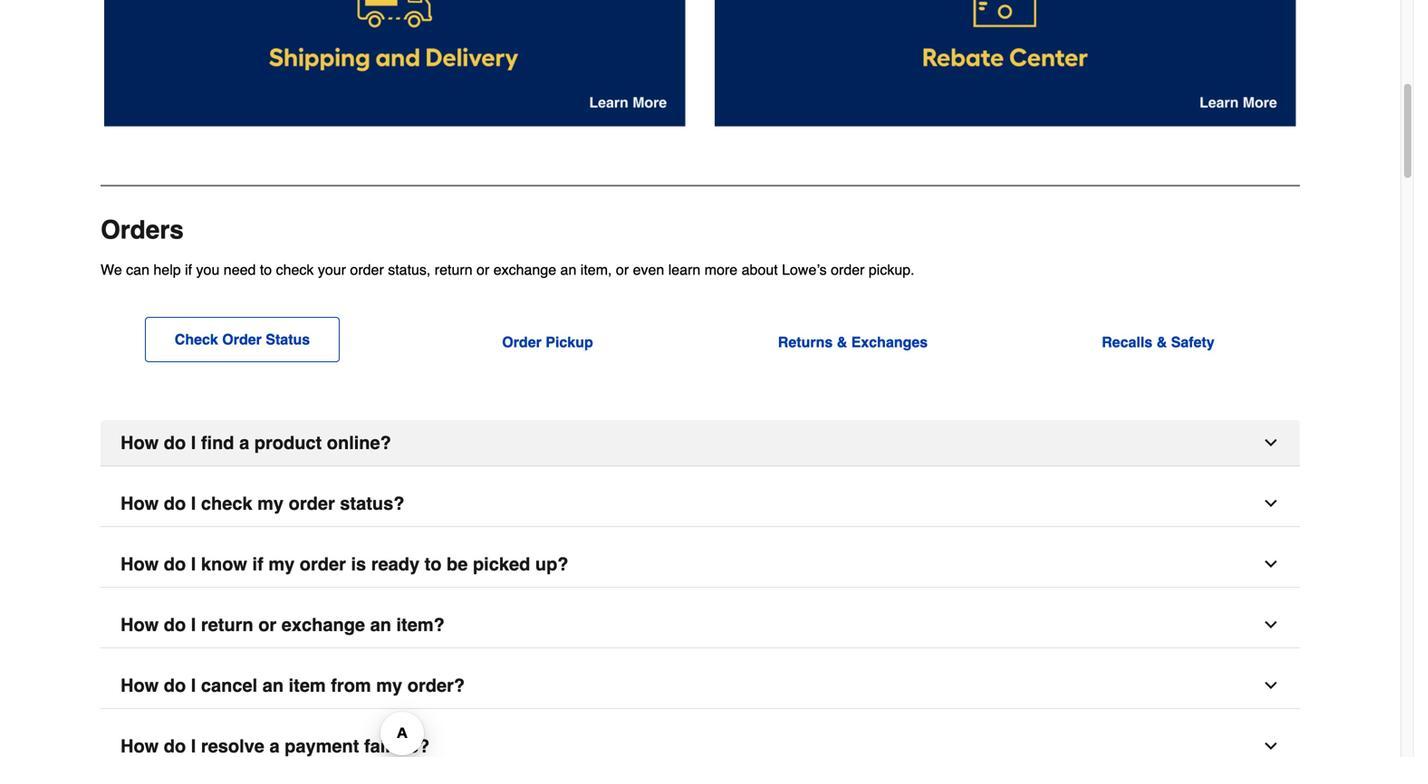 Task type: describe. For each thing, give the bounding box(es) containing it.
a for payment
[[270, 736, 280, 757]]

my inside how do i cancel an item from my order? button
[[376, 676, 402, 696]]

chevron down image for how do i find a product online?
[[1262, 434, 1280, 452]]

chevron down image for how do i resolve a payment failure?
[[1262, 738, 1280, 756]]

my inside how do i check my order status? button
[[257, 493, 284, 514]]

rebate center. rebate coupons icon. image
[[715, 0, 1297, 127]]

chevron down image for how do i cancel an item from my order?
[[1262, 677, 1280, 695]]

i for cancel
[[191, 676, 196, 696]]

exchange inside button
[[282, 615, 365, 636]]

how do i resolve a payment failure?
[[121, 736, 430, 757]]

do for cancel
[[164, 676, 186, 696]]

your
[[318, 261, 346, 278]]

pickup.
[[869, 261, 915, 278]]

chevron down image for how do i return or exchange an item?
[[1262, 616, 1280, 634]]

returns & exchanges
[[778, 334, 928, 351]]

order right lowe's
[[831, 261, 865, 278]]

1 horizontal spatial or
[[477, 261, 490, 278]]

recalls & safety
[[1102, 334, 1215, 351]]

product
[[254, 433, 322, 454]]

how for how do i know if my order is ready to be picked up?
[[121, 554, 159, 575]]

1 vertical spatial an
[[370, 615, 391, 636]]

do for return
[[164, 615, 186, 636]]

cancel
[[201, 676, 257, 696]]

how for how do i check my order status?
[[121, 493, 159, 514]]

how do i return or exchange an item? button
[[101, 603, 1300, 649]]

shipping and delivery. delivery truck icon. image
[[104, 0, 686, 127]]

online?
[[327, 433, 391, 454]]

check
[[175, 331, 218, 348]]

ready
[[371, 554, 420, 575]]

do for know
[[164, 554, 186, 575]]

how do i find a product online? button
[[101, 420, 1300, 467]]

0 vertical spatial exchange
[[494, 261, 556, 278]]

how do i resolve a payment failure? button
[[101, 724, 1300, 758]]

2 vertical spatial an
[[263, 676, 284, 696]]

how do i check my order status?
[[121, 493, 405, 514]]

how do i know if my order is ready to be picked up? button
[[101, 542, 1300, 588]]

from
[[331, 676, 371, 696]]

item?
[[396, 615, 445, 636]]

how do i find a product online?
[[121, 433, 391, 454]]

how do i return or exchange an item?
[[121, 615, 445, 636]]

how for how do i resolve a payment failure?
[[121, 736, 159, 757]]

order pickup link
[[502, 334, 593, 351]]

how do i check my order status? button
[[101, 481, 1300, 527]]

check inside button
[[201, 493, 252, 514]]

more
[[705, 261, 738, 278]]

how for how do i return or exchange an item?
[[121, 615, 159, 636]]

help
[[154, 261, 181, 278]]

i for return
[[191, 615, 196, 636]]

order?
[[408, 676, 465, 696]]

returns
[[778, 334, 833, 351]]

& for returns
[[837, 334, 847, 351]]

safety
[[1171, 334, 1215, 351]]

1 horizontal spatial check
[[276, 261, 314, 278]]

do for resolve
[[164, 736, 186, 757]]

a for product
[[239, 433, 249, 454]]

recalls & safety link
[[1102, 334, 1215, 351]]

order right your at the left of the page
[[350, 261, 384, 278]]

can
[[126, 261, 149, 278]]



Task type: locate. For each thing, give the bounding box(es) containing it.
know
[[201, 554, 247, 575]]

a
[[239, 433, 249, 454], [270, 736, 280, 757]]

be
[[447, 554, 468, 575]]

0 horizontal spatial if
[[185, 261, 192, 278]]

1 horizontal spatial order
[[502, 334, 542, 351]]

my right know
[[269, 554, 295, 575]]

chevron down image inside how do i check my order status? button
[[1262, 495, 1280, 513]]

up?
[[535, 554, 569, 575]]

to inside "button"
[[425, 554, 442, 575]]

if left you
[[185, 261, 192, 278]]

exchanges
[[852, 334, 928, 351]]

a right the 'find'
[[239, 433, 249, 454]]

do inside how do i resolve a payment failure? button
[[164, 736, 186, 757]]

orders
[[101, 216, 184, 245]]

return inside button
[[201, 615, 253, 636]]

failure?
[[364, 736, 430, 757]]

0 vertical spatial check
[[276, 261, 314, 278]]

5 how from the top
[[121, 676, 159, 696]]

how do i cancel an item from my order?
[[121, 676, 465, 696]]

0 horizontal spatial an
[[263, 676, 284, 696]]

3 do from the top
[[164, 554, 186, 575]]

chevron down image inside how do i resolve a payment failure? button
[[1262, 738, 1280, 756]]

2 do from the top
[[164, 493, 186, 514]]

exchange
[[494, 261, 556, 278], [282, 615, 365, 636]]

is
[[351, 554, 366, 575]]

1 i from the top
[[191, 433, 196, 454]]

check order status
[[175, 331, 310, 348]]

1 & from the left
[[837, 334, 847, 351]]

0 vertical spatial if
[[185, 261, 192, 278]]

4 chevron down image from the top
[[1262, 738, 1280, 756]]

1 do from the top
[[164, 433, 186, 454]]

order inside button
[[289, 493, 335, 514]]

do inside how do i return or exchange an item? button
[[164, 615, 186, 636]]

chevron down image
[[1262, 434, 1280, 452], [1262, 555, 1280, 574]]

1 vertical spatial my
[[269, 554, 295, 575]]

1 horizontal spatial exchange
[[494, 261, 556, 278]]

lowe's
[[782, 261, 827, 278]]

payment
[[285, 736, 359, 757]]

status
[[266, 331, 310, 348]]

3 how from the top
[[121, 554, 159, 575]]

item
[[289, 676, 326, 696]]

3 chevron down image from the top
[[1262, 677, 1280, 695]]

about
[[742, 261, 778, 278]]

1 horizontal spatial to
[[425, 554, 442, 575]]

1 vertical spatial to
[[425, 554, 442, 575]]

1 vertical spatial a
[[270, 736, 280, 757]]

or right status,
[[477, 261, 490, 278]]

we can help if you need to check your order status, return or exchange an item, or even learn more about lowe's order pickup.
[[101, 261, 915, 278]]

0 horizontal spatial or
[[258, 615, 277, 636]]

5 i from the top
[[191, 676, 196, 696]]

2 chevron down image from the top
[[1262, 555, 1280, 574]]

1 chevron down image from the top
[[1262, 495, 1280, 513]]

do for check
[[164, 493, 186, 514]]

exchange left item,
[[494, 261, 556, 278]]

my
[[257, 493, 284, 514], [269, 554, 295, 575], [376, 676, 402, 696]]

0 vertical spatial chevron down image
[[1262, 434, 1280, 452]]

my inside how do i know if my order is ready to be picked up? "button"
[[269, 554, 295, 575]]

do inside how do i cancel an item from my order? button
[[164, 676, 186, 696]]

0 vertical spatial my
[[257, 493, 284, 514]]

order
[[222, 331, 262, 348], [502, 334, 542, 351]]

1 vertical spatial return
[[201, 615, 253, 636]]

i for know
[[191, 554, 196, 575]]

3 i from the top
[[191, 554, 196, 575]]

or
[[477, 261, 490, 278], [616, 261, 629, 278], [258, 615, 277, 636]]

a right resolve
[[270, 736, 280, 757]]

we
[[101, 261, 122, 278]]

chevron down image for how do i know if my order is ready to be picked up?
[[1262, 555, 1280, 574]]

or inside button
[[258, 615, 277, 636]]

how do i know if my order is ready to be picked up?
[[121, 554, 569, 575]]

or right item,
[[616, 261, 629, 278]]

0 horizontal spatial check
[[201, 493, 252, 514]]

check order status link
[[145, 317, 340, 362]]

picked
[[473, 554, 530, 575]]

order left is
[[300, 554, 346, 575]]

status?
[[340, 493, 405, 514]]

how inside "button"
[[121, 554, 159, 575]]

i
[[191, 433, 196, 454], [191, 493, 196, 514], [191, 554, 196, 575], [191, 615, 196, 636], [191, 676, 196, 696], [191, 736, 196, 757]]

0 vertical spatial to
[[260, 261, 272, 278]]

1 horizontal spatial if
[[252, 554, 263, 575]]

i for find
[[191, 433, 196, 454]]

order left pickup
[[502, 334, 542, 351]]

1 vertical spatial check
[[201, 493, 252, 514]]

chevron down image
[[1262, 495, 1280, 513], [1262, 616, 1280, 634], [1262, 677, 1280, 695], [1262, 738, 1280, 756]]

do inside how do i check my order status? button
[[164, 493, 186, 514]]

1 vertical spatial exchange
[[282, 615, 365, 636]]

how
[[121, 433, 159, 454], [121, 493, 159, 514], [121, 554, 159, 575], [121, 615, 159, 636], [121, 676, 159, 696], [121, 736, 159, 757]]

pickup
[[546, 334, 593, 351]]

check
[[276, 261, 314, 278], [201, 493, 252, 514]]

1 horizontal spatial an
[[370, 615, 391, 636]]

i inside "button"
[[191, 554, 196, 575]]

0 vertical spatial a
[[239, 433, 249, 454]]

exchange up 'item'
[[282, 615, 365, 636]]

5 do from the top
[[164, 676, 186, 696]]

find
[[201, 433, 234, 454]]

2 i from the top
[[191, 493, 196, 514]]

order right check
[[222, 331, 262, 348]]

0 horizontal spatial exchange
[[282, 615, 365, 636]]

2 vertical spatial my
[[376, 676, 402, 696]]

order inside check order status link
[[222, 331, 262, 348]]

0 horizontal spatial to
[[260, 261, 272, 278]]

chevron down image inside how do i know if my order is ready to be picked up? "button"
[[1262, 555, 1280, 574]]

chevron down image inside how do i cancel an item from my order? button
[[1262, 677, 1280, 695]]

2 chevron down image from the top
[[1262, 616, 1280, 634]]

0 horizontal spatial a
[[239, 433, 249, 454]]

to
[[260, 261, 272, 278], [425, 554, 442, 575]]

how do i cancel an item from my order? button
[[101, 663, 1300, 710]]

6 i from the top
[[191, 736, 196, 757]]

returns & exchanges link
[[778, 334, 928, 351]]

status,
[[388, 261, 431, 278]]

how for how do i cancel an item from my order?
[[121, 676, 159, 696]]

return
[[435, 261, 473, 278], [201, 615, 253, 636]]

how for how do i find a product online?
[[121, 433, 159, 454]]

order left status?
[[289, 493, 335, 514]]

order
[[350, 261, 384, 278], [831, 261, 865, 278], [289, 493, 335, 514], [300, 554, 346, 575]]

& left the safety at the top right of the page
[[1157, 334, 1167, 351]]

1 vertical spatial if
[[252, 554, 263, 575]]

4 do from the top
[[164, 615, 186, 636]]

0 vertical spatial return
[[435, 261, 473, 278]]

an left item,
[[560, 261, 577, 278]]

0 horizontal spatial order
[[222, 331, 262, 348]]

0 horizontal spatial &
[[837, 334, 847, 351]]

if
[[185, 261, 192, 278], [252, 554, 263, 575]]

&
[[837, 334, 847, 351], [1157, 334, 1167, 351]]

4 how from the top
[[121, 615, 159, 636]]

0 vertical spatial an
[[560, 261, 577, 278]]

even
[[633, 261, 664, 278]]

return up cancel
[[201, 615, 253, 636]]

0 horizontal spatial return
[[201, 615, 253, 636]]

if inside "button"
[[252, 554, 263, 575]]

chevron down image inside how do i return or exchange an item? button
[[1262, 616, 1280, 634]]

if right know
[[252, 554, 263, 575]]

order inside "button"
[[300, 554, 346, 575]]

& for recalls
[[1157, 334, 1167, 351]]

my down how do i find a product online?
[[257, 493, 284, 514]]

1 how from the top
[[121, 433, 159, 454]]

or up how do i cancel an item from my order?
[[258, 615, 277, 636]]

2 how from the top
[[121, 493, 159, 514]]

chevron down image inside 'how do i find a product online?' button
[[1262, 434, 1280, 452]]

check up know
[[201, 493, 252, 514]]

6 do from the top
[[164, 736, 186, 757]]

1 horizontal spatial &
[[1157, 334, 1167, 351]]

i for check
[[191, 493, 196, 514]]

2 horizontal spatial an
[[560, 261, 577, 278]]

item,
[[581, 261, 612, 278]]

chevron down image for how do i check my order status?
[[1262, 495, 1280, 513]]

do inside how do i know if my order is ready to be picked up? "button"
[[164, 554, 186, 575]]

learn
[[668, 261, 701, 278]]

to right the need on the top left
[[260, 261, 272, 278]]

my right from on the bottom of the page
[[376, 676, 402, 696]]

do inside 'how do i find a product online?' button
[[164, 433, 186, 454]]

an left 'item?'
[[370, 615, 391, 636]]

do
[[164, 433, 186, 454], [164, 493, 186, 514], [164, 554, 186, 575], [164, 615, 186, 636], [164, 676, 186, 696], [164, 736, 186, 757]]

check left your at the left of the page
[[276, 261, 314, 278]]

2 horizontal spatial or
[[616, 261, 629, 278]]

to left the be
[[425, 554, 442, 575]]

2 & from the left
[[1157, 334, 1167, 351]]

1 chevron down image from the top
[[1262, 434, 1280, 452]]

order pickup
[[502, 334, 593, 351]]

1 horizontal spatial a
[[270, 736, 280, 757]]

1 vertical spatial chevron down image
[[1262, 555, 1280, 574]]

i for resolve
[[191, 736, 196, 757]]

6 how from the top
[[121, 736, 159, 757]]

resolve
[[201, 736, 265, 757]]

& right returns
[[837, 334, 847, 351]]

an
[[560, 261, 577, 278], [370, 615, 391, 636], [263, 676, 284, 696]]

recalls
[[1102, 334, 1153, 351]]

do for find
[[164, 433, 186, 454]]

return right status,
[[435, 261, 473, 278]]

an left 'item'
[[263, 676, 284, 696]]

you
[[196, 261, 220, 278]]

need
[[224, 261, 256, 278]]

4 i from the top
[[191, 615, 196, 636]]

1 horizontal spatial return
[[435, 261, 473, 278]]



Task type: vqa. For each thing, say whether or not it's contained in the screenshot.
stucco tools
no



